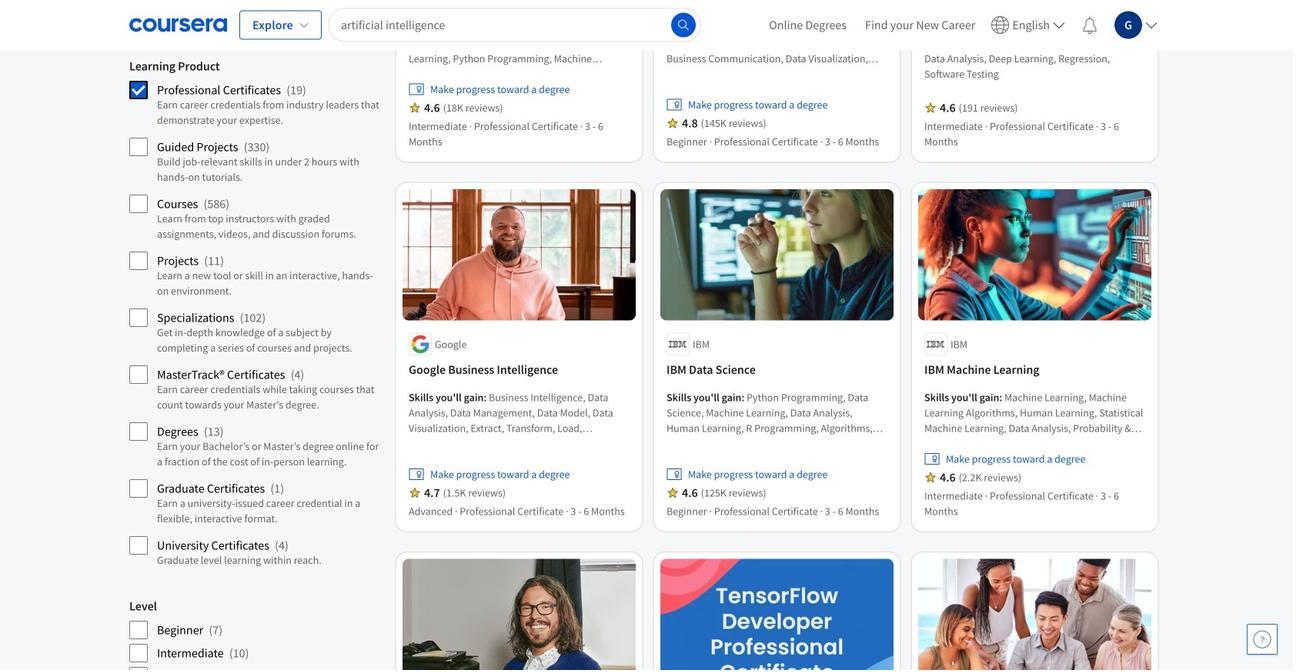 Task type: locate. For each thing, give the bounding box(es) containing it.
0 vertical spatial group
[[129, 58, 381, 574]]

What do you want to learn? text field
[[328, 8, 701, 42]]

2 group from the top
[[129, 599, 381, 670]]

group
[[129, 58, 381, 574], [129, 599, 381, 670]]

menu
[[760, 0, 1164, 50]]

1 vertical spatial group
[[129, 599, 381, 670]]

None search field
[[328, 8, 701, 42]]



Task type: vqa. For each thing, say whether or not it's contained in the screenshot.
second Is from left
no



Task type: describe. For each thing, give the bounding box(es) containing it.
coursera image
[[129, 13, 227, 37]]

help center image
[[1253, 630, 1272, 649]]

1 group from the top
[[129, 58, 381, 574]]



